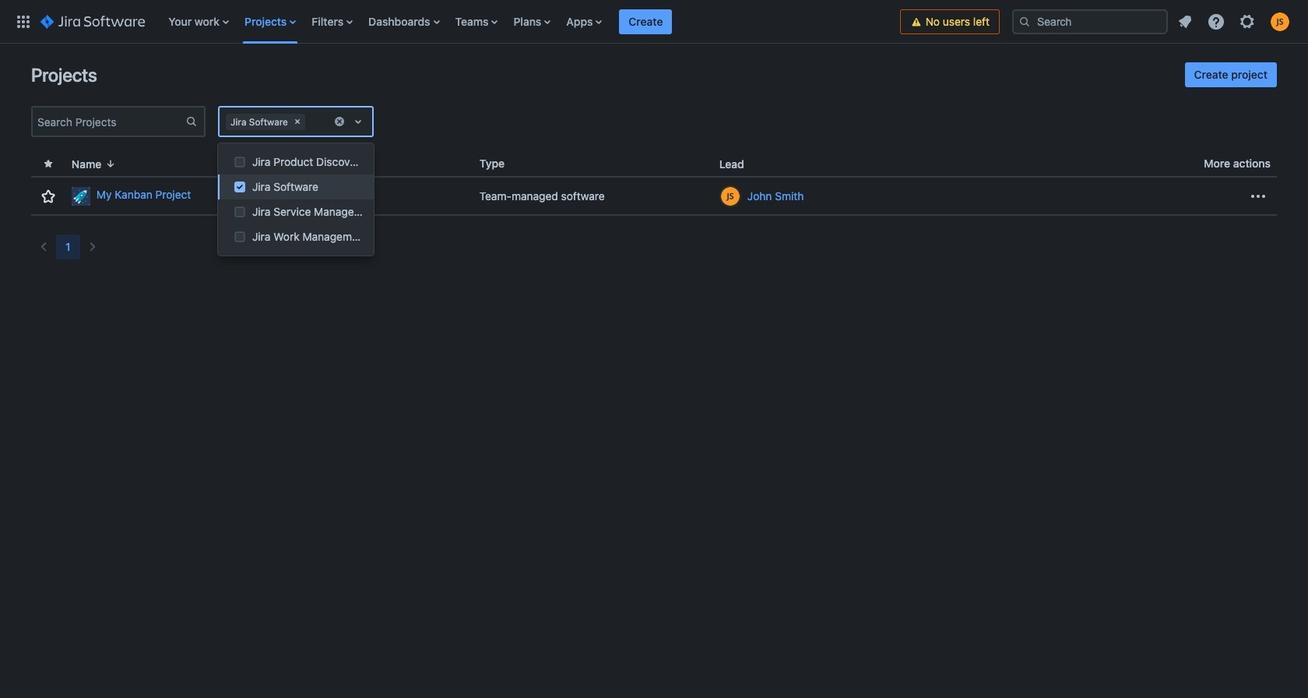Task type: locate. For each thing, give the bounding box(es) containing it.
banner
[[0, 0, 1309, 44]]

Search Projects text field
[[33, 111, 185, 132]]

jira software image
[[41, 12, 145, 31], [41, 12, 145, 31]]

star my kanban project image
[[39, 187, 58, 205]]

notifications image
[[1176, 12, 1195, 31]]

help image
[[1208, 12, 1226, 31]]

your profile and settings image
[[1272, 12, 1290, 31]]

previous image
[[34, 238, 53, 256]]

list
[[161, 0, 900, 43], [1172, 7, 1300, 35]]

more image
[[1250, 187, 1268, 205]]

group
[[1186, 62, 1278, 87]]

Search field
[[1013, 9, 1169, 34]]

list item
[[620, 0, 673, 43]]

0 horizontal spatial list
[[161, 0, 900, 43]]

1 horizontal spatial list
[[1172, 7, 1300, 35]]

None search field
[[1013, 9, 1169, 34]]



Task type: describe. For each thing, give the bounding box(es) containing it.
Choose Jira products text field
[[308, 114, 311, 129]]

clear image
[[291, 115, 304, 128]]

open image
[[349, 112, 368, 131]]

settings image
[[1239, 12, 1258, 31]]

next image
[[83, 238, 102, 256]]

search image
[[1019, 15, 1032, 28]]

primary element
[[9, 0, 900, 43]]

clear image
[[333, 115, 346, 128]]

appswitcher icon image
[[14, 12, 33, 31]]



Task type: vqa. For each thing, say whether or not it's contained in the screenshot.
group
yes



